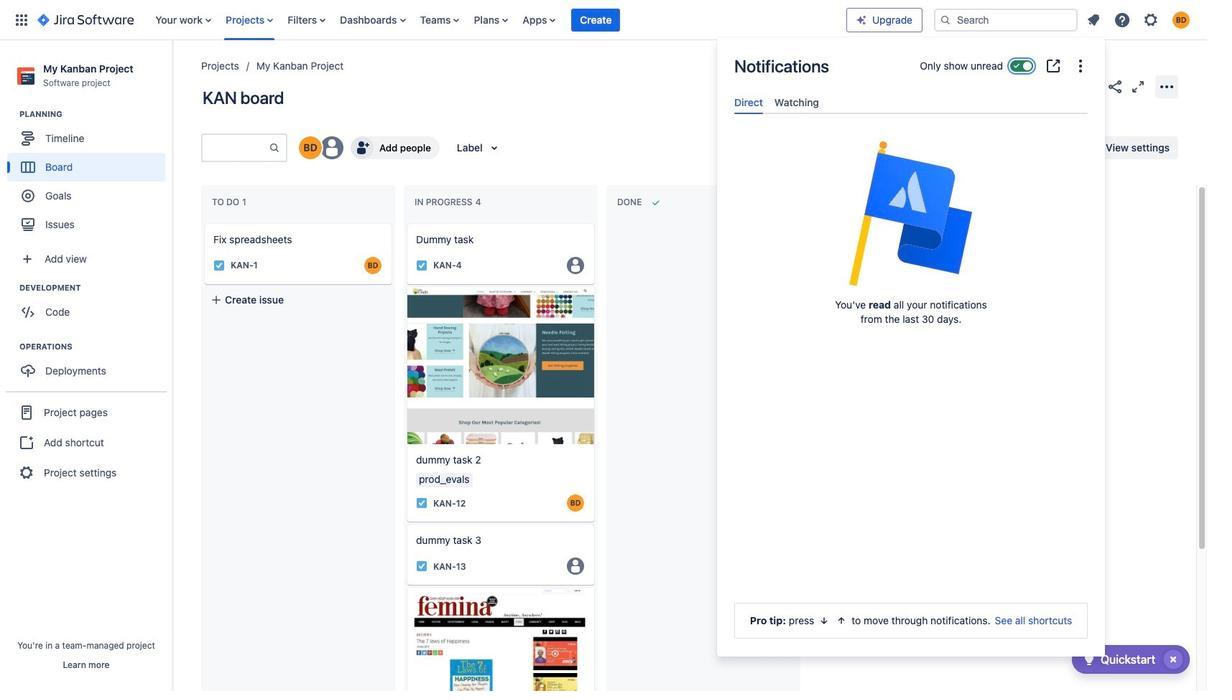 Task type: vqa. For each thing, say whether or not it's contained in the screenshot.
group associated with PLANNING image
yes



Task type: locate. For each thing, give the bounding box(es) containing it.
arrow down image
[[819, 616, 830, 627]]

your profile and settings image
[[1173, 11, 1190, 28]]

task image for the in progress element
[[416, 260, 428, 272]]

2 heading from the top
[[19, 283, 172, 294]]

task image up task image
[[416, 498, 428, 510]]

1 horizontal spatial list
[[1081, 7, 1199, 33]]

task image down to do element
[[213, 260, 225, 272]]

None search field
[[934, 8, 1078, 31]]

dialog
[[717, 37, 1105, 657]]

tab list
[[729, 91, 1094, 114]]

banner
[[0, 0, 1207, 40]]

1 vertical spatial heading
[[19, 283, 172, 294]]

enter full screen image
[[1130, 78, 1147, 95]]

group for planning icon
[[7, 109, 172, 244]]

task image for to do element
[[213, 260, 225, 272]]

task image
[[416, 561, 428, 573]]

more actions image
[[1158, 78, 1176, 95]]

appswitcher icon image
[[13, 11, 30, 28]]

3 heading from the top
[[19, 341, 172, 353]]

list item
[[572, 0, 620, 40]]

task image
[[213, 260, 225, 272], [416, 260, 428, 272], [416, 498, 428, 510]]

list
[[148, 0, 846, 40], [1081, 7, 1199, 33]]

group
[[7, 109, 172, 244], [7, 283, 172, 331], [7, 341, 172, 390], [6, 392, 167, 494]]

2 vertical spatial heading
[[19, 341, 172, 353]]

group for operations image
[[7, 341, 172, 390]]

1 heading from the top
[[19, 109, 172, 120]]

notifications image
[[1085, 11, 1102, 28]]

task image down the in progress element
[[416, 260, 428, 272]]

goal image
[[22, 190, 34, 203]]

open notifications in a new tab image
[[1045, 57, 1062, 75]]

heading
[[19, 109, 172, 120], [19, 283, 172, 294], [19, 341, 172, 353]]

operations image
[[2, 339, 19, 356]]

help image
[[1114, 11, 1131, 28]]

arrow up image
[[836, 616, 847, 627]]

tab panel
[[729, 114, 1094, 127]]

planning image
[[2, 106, 19, 123]]

0 vertical spatial heading
[[19, 109, 172, 120]]

to do element
[[212, 197, 249, 208]]

jira software image
[[37, 11, 134, 28], [37, 11, 134, 28]]



Task type: describe. For each thing, give the bounding box(es) containing it.
Search field
[[934, 8, 1078, 31]]

sidebar element
[[0, 40, 172, 692]]

in progress element
[[415, 197, 484, 208]]

development image
[[2, 280, 19, 297]]

sidebar navigation image
[[157, 57, 188, 86]]

add people image
[[354, 139, 371, 157]]

star kan board image
[[1084, 78, 1101, 95]]

more image
[[1072, 57, 1089, 75]]

check image
[[1081, 652, 1098, 669]]

settings image
[[1143, 11, 1160, 28]]

heading for "group" corresponding to operations image
[[19, 341, 172, 353]]

0 horizontal spatial list
[[148, 0, 846, 40]]

import image
[[913, 139, 930, 157]]

Search this board text field
[[203, 135, 269, 161]]

dismiss quickstart image
[[1162, 649, 1185, 672]]

heading for "group" for development 'icon'
[[19, 283, 172, 294]]

group for development 'icon'
[[7, 283, 172, 331]]

search image
[[940, 14, 951, 26]]

primary element
[[9, 0, 846, 40]]

heading for "group" for planning icon
[[19, 109, 172, 120]]

create issue image
[[397, 214, 415, 231]]



